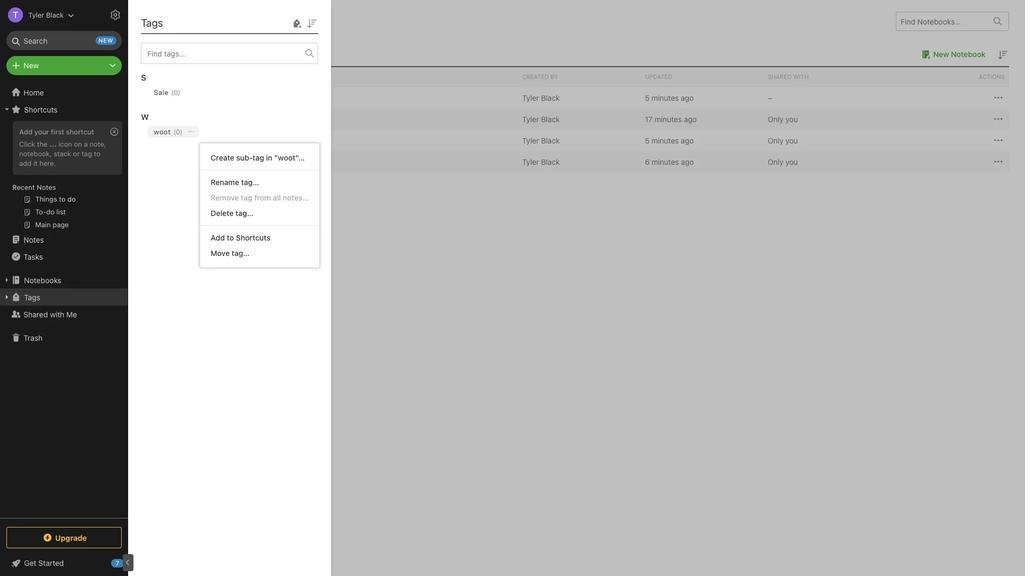 Task type: vqa. For each thing, say whether or not it's contained in the screenshot.
View options field
no



Task type: locate. For each thing, give the bounding box(es) containing it.
do
[[225, 136, 234, 145], [202, 157, 211, 166]]

only inside main page row
[[768, 115, 784, 124]]

0 vertical spatial notes
[[37, 183, 56, 192]]

tags inside button
[[24, 293, 40, 302]]

tag inside 'link'
[[241, 193, 252, 202]]

notes
[[37, 183, 56, 192], [23, 235, 44, 244]]

tyler inside main page row
[[522, 115, 539, 124]]

tyler black inside the first notebook row
[[522, 93, 560, 102]]

ago for the first notebook row
[[681, 93, 694, 102]]

minutes inside 'to-do list' row
[[652, 157, 679, 166]]

first
[[177, 93, 192, 102]]

0 vertical spatial tag…
[[241, 178, 259, 187]]

1 vertical spatial notebook
[[194, 93, 228, 102]]

0 for woot
[[176, 128, 180, 136]]

you
[[786, 115, 798, 124], [786, 136, 798, 145], [786, 157, 798, 166]]

2 horizontal spatial tag
[[253, 153, 264, 162]]

2 you from the top
[[786, 136, 798, 145]]

2 vertical spatial only
[[768, 157, 784, 166]]

1 5 minutes ago from the top
[[645, 93, 694, 102]]

0 vertical spatial notebook
[[951, 50, 986, 59]]

minutes for the first notebook row
[[652, 93, 679, 102]]

tyler black down created by
[[522, 93, 560, 102]]

6 minutes ago
[[645, 157, 694, 166]]

shared with me link
[[0, 306, 128, 323]]

0 vertical spatial tags
[[141, 17, 163, 29]]

ago inside main page row
[[684, 115, 697, 124]]

notebook up actions button
[[951, 50, 986, 59]]

0 horizontal spatial new
[[23, 61, 39, 70]]

black up search text box
[[46, 10, 64, 19]]

to-do list button
[[175, 155, 223, 168]]

2 vertical spatial tag…
[[232, 249, 250, 258]]

Sort field
[[305, 16, 318, 30]]

5 minutes ago up 6 minutes ago
[[645, 136, 694, 145]]

do left list
[[202, 157, 211, 166]]

2 vertical spatial only you
[[768, 157, 798, 166]]

1 horizontal spatial to
[[216, 136, 223, 145]]

( right sale
[[171, 88, 174, 96]]

to inside dropdown list menu
[[227, 233, 234, 242]]

new up actions button
[[934, 50, 949, 59]]

expand notebooks image
[[3, 276, 11, 285]]

tag left in
[[253, 153, 264, 162]]

you inside main page row
[[786, 115, 798, 124]]

to inside button
[[216, 136, 223, 145]]

notebook inside button
[[951, 50, 986, 59]]

3 only from the top
[[768, 157, 784, 166]]

0 vertical spatial add
[[19, 128, 32, 136]]

0 vertical spatial 5 minutes ago
[[645, 93, 694, 102]]

0 for sale
[[174, 88, 178, 96]]

to-
[[191, 157, 202, 166]]

row group containing first notebook
[[144, 87, 1009, 172]]

tyler black up search text box
[[28, 10, 64, 19]]

0 vertical spatial to
[[216, 136, 223, 145]]

notebook right the first
[[194, 93, 228, 102]]

notebooks down tasks
[[24, 276, 61, 285]]

1 horizontal spatial tags
[[141, 17, 163, 29]]

1 vertical spatial only
[[768, 136, 784, 145]]

on
[[74, 140, 82, 148]]

) right woot
[[180, 128, 182, 136]]

1 vertical spatial 0
[[176, 128, 180, 136]]

5 minutes ago inside things to do row
[[645, 136, 694, 145]]

first notebook row
[[144, 87, 1009, 108]]

you inside things to do row
[[786, 136, 798, 145]]

1 vertical spatial notebooks
[[24, 276, 61, 285]]

tyler black up 'to-do list' row
[[522, 136, 560, 145]]

0 vertical spatial only
[[768, 115, 784, 124]]

shortcuts button
[[0, 101, 128, 118]]

minutes up 6 minutes ago
[[652, 136, 679, 145]]

5 minutes ago for –
[[645, 93, 694, 102]]

only you for 17 minutes ago
[[768, 115, 798, 124]]

) right sale
[[178, 88, 180, 96]]

notes up tasks
[[23, 235, 44, 244]]

row group
[[141, 64, 327, 155], [144, 87, 1009, 172]]

tyler black for the first notebook row
[[522, 93, 560, 102]]

1 vertical spatial new
[[23, 61, 39, 70]]

1 vertical spatial only you
[[768, 136, 798, 145]]

only you
[[768, 115, 798, 124], [768, 136, 798, 145], [768, 157, 798, 166]]

new up home
[[23, 61, 39, 70]]

1 vertical spatial (
[[174, 128, 176, 136]]

first
[[51, 128, 64, 136]]

5 inside the first notebook row
[[645, 93, 650, 102]]

black down the first notebook row
[[541, 115, 560, 124]]

add inside dropdown list menu
[[211, 233, 225, 242]]

( inside woot ( 0 )
[[174, 128, 176, 136]]

tyler for 'to-do list' row
[[522, 157, 539, 166]]

tag left the from
[[241, 193, 252, 202]]

shared with
[[768, 73, 809, 80]]

your
[[34, 128, 49, 136]]

1 vertical spatial 5 minutes ago
[[645, 136, 694, 145]]

new
[[99, 37, 113, 44]]

0 vertical spatial do
[[225, 136, 234, 145]]

ago inside things to do row
[[681, 136, 694, 145]]

0 horizontal spatial tag
[[82, 149, 92, 158]]

0 right sale
[[174, 88, 178, 96]]

0 vertical spatial 0
[[174, 88, 178, 96]]

only inside 'to-do list' row
[[768, 157, 784, 166]]

0 vertical spatial (
[[171, 88, 174, 96]]

1 horizontal spatial do
[[225, 136, 234, 145]]

tags up 1 at left
[[141, 17, 163, 29]]

black down the by
[[541, 93, 560, 102]]

"woot"…
[[274, 153, 305, 162]]

only you inside 'to-do list' row
[[768, 157, 798, 166]]

main page row
[[144, 108, 1009, 130]]

new notebook
[[934, 50, 986, 59]]

black down things to do row
[[541, 157, 560, 166]]

create new tag image
[[291, 17, 303, 30]]

woot row
[[141, 124, 327, 155]]

5
[[645, 93, 650, 102], [645, 136, 650, 145]]

black inside things to do row
[[541, 136, 560, 145]]

5 inside things to do row
[[645, 136, 650, 145]]

tag… down remove tag from all notes…
[[236, 209, 253, 218]]

notes right recent
[[37, 183, 56, 192]]

new inside new popup button
[[23, 61, 39, 70]]

shared
[[23, 310, 48, 319]]

2 5 minutes ago from the top
[[645, 136, 694, 145]]

group
[[0, 118, 128, 236]]

tag… up remove tag from all notes…
[[241, 178, 259, 187]]

0 vertical spatial only you
[[768, 115, 798, 124]]

shortcuts up the move tag… link
[[236, 233, 271, 242]]

1 vertical spatial add
[[211, 233, 225, 242]]

add up move
[[211, 233, 225, 242]]

1 vertical spatial shortcuts
[[236, 233, 271, 242]]

2 horizontal spatial to
[[227, 233, 234, 242]]

click
[[19, 140, 35, 148]]

only inside things to do row
[[768, 136, 784, 145]]

tyler black down the first notebook row
[[522, 115, 560, 124]]

0 vertical spatial you
[[786, 115, 798, 124]]

2 only from the top
[[768, 136, 784, 145]]

add up click
[[19, 128, 32, 136]]

1 horizontal spatial notebook
[[951, 50, 986, 59]]

1 vertical spatial )
[[180, 128, 182, 136]]

2 5 from the top
[[645, 136, 650, 145]]

to up the move tag… on the left
[[227, 233, 234, 242]]

1 horizontal spatial new
[[934, 50, 949, 59]]

0 vertical spatial notebooks
[[144, 15, 195, 27]]

trash link
[[0, 329, 128, 347]]

0 horizontal spatial shortcuts
[[24, 105, 58, 114]]

here.
[[39, 159, 56, 168]]

1 vertical spatial you
[[786, 136, 798, 145]]

in
[[266, 153, 272, 162]]

to-do list 3 element
[[191, 157, 223, 166]]

shortcuts down home
[[24, 105, 58, 114]]

minutes for main page row at the top of the page
[[655, 115, 682, 124]]

0 vertical spatial )
[[178, 88, 180, 96]]

tree containing home
[[0, 84, 128, 518]]

or
[[73, 149, 80, 158]]

only for 17 minutes ago
[[768, 115, 784, 124]]

tyler inside 'to-do list' row
[[522, 157, 539, 166]]

add for add your first shortcut
[[19, 128, 32, 136]]

0 vertical spatial new
[[934, 50, 949, 59]]

only you inside things to do row
[[768, 136, 798, 145]]

0 inside woot ( 0 )
[[176, 128, 180, 136]]

list
[[213, 157, 223, 166]]

tyler for main page row at the top of the page
[[522, 115, 539, 124]]

1 vertical spatial tags
[[24, 293, 40, 302]]

5 up 17
[[645, 93, 650, 102]]

1 horizontal spatial add
[[211, 233, 225, 242]]

tag down a
[[82, 149, 92, 158]]

add to shortcuts
[[211, 233, 271, 242]]

ago inside the first notebook row
[[681, 93, 694, 102]]

tyler black inside 'to-do list' row
[[522, 157, 560, 166]]

black inside main page row
[[541, 115, 560, 124]]

icon on a note, notebook, stack or tag to add it here.
[[19, 140, 106, 168]]

black
[[46, 10, 64, 19], [541, 93, 560, 102], [541, 115, 560, 124], [541, 136, 560, 145], [541, 157, 560, 166]]

0 vertical spatial shortcuts
[[24, 105, 58, 114]]

ago for things to do row
[[681, 136, 694, 145]]

shortcuts
[[24, 105, 58, 114], [236, 233, 271, 242]]

minutes inside things to do row
[[652, 136, 679, 145]]

black for the first notebook row
[[541, 93, 560, 102]]

minutes right 6
[[652, 157, 679, 166]]

Find tags… text field
[[142, 46, 305, 61]]

delete tag…
[[211, 209, 253, 218]]

only you for 5 minutes ago
[[768, 136, 798, 145]]

only you inside main page row
[[768, 115, 798, 124]]

1 vertical spatial do
[[202, 157, 211, 166]]

1 vertical spatial 5
[[645, 136, 650, 145]]

new inside new notebook button
[[934, 50, 949, 59]]

to for things
[[216, 136, 223, 145]]

notebook,
[[19, 149, 52, 158]]

you for 5 minutes ago
[[786, 136, 798, 145]]

tyler
[[28, 10, 44, 19], [522, 93, 539, 102], [522, 115, 539, 124], [522, 136, 539, 145], [522, 157, 539, 166]]

tags
[[141, 17, 163, 29], [24, 293, 40, 302]]

3 only you from the top
[[768, 157, 798, 166]]

only you for 6 minutes ago
[[768, 157, 798, 166]]

first notebook button
[[161, 91, 243, 104]]

1 you from the top
[[786, 115, 798, 124]]

) inside sale ( 0 )
[[178, 88, 180, 96]]

the
[[37, 140, 47, 148]]

with
[[793, 73, 809, 80]]

1 horizontal spatial shortcuts
[[236, 233, 271, 242]]

to right things
[[216, 136, 223, 145]]

0 horizontal spatial tags
[[24, 293, 40, 302]]

tag
[[82, 149, 92, 158], [253, 153, 264, 162], [241, 193, 252, 202]]

you for 17 minutes ago
[[786, 115, 798, 124]]

notebook
[[951, 50, 986, 59], [194, 93, 228, 102]]

black down main page row at the top of the page
[[541, 136, 560, 145]]

1 vertical spatial to
[[94, 149, 100, 158]]

( for woot
[[174, 128, 176, 136]]

6
[[645, 157, 650, 166]]

tyler black inside things to do row
[[522, 136, 560, 145]]

0 horizontal spatial to
[[94, 149, 100, 158]]

5 minutes ago up 17 minutes ago
[[645, 93, 694, 102]]

add to shortcuts link
[[200, 230, 320, 246]]

notes inside group
[[37, 183, 56, 192]]

0 horizontal spatial add
[[19, 128, 32, 136]]

2 vertical spatial to
[[227, 233, 234, 242]]

( right woot
[[174, 128, 176, 136]]

0 horizontal spatial notebook
[[194, 93, 228, 102]]

1 only you from the top
[[768, 115, 798, 124]]

0 left tag actions field
[[176, 128, 180, 136]]

5 minutes ago inside the first notebook row
[[645, 93, 694, 102]]

do up the create
[[225, 136, 234, 145]]

add
[[19, 128, 32, 136], [211, 233, 225, 242]]

tags up the "shared"
[[24, 293, 40, 302]]

only for 6 minutes ago
[[768, 157, 784, 166]]

notebooks up notebook
[[144, 15, 195, 27]]

arrow image
[[148, 91, 161, 104]]

icon
[[58, 140, 72, 148]]

add inside group
[[19, 128, 32, 136]]

0 horizontal spatial do
[[202, 157, 211, 166]]

5 up 6
[[645, 136, 650, 145]]

notes…
[[283, 193, 309, 202]]

notebook for first notebook
[[194, 93, 228, 102]]

2 vertical spatial you
[[786, 157, 798, 166]]

ago right 17
[[684, 115, 697, 124]]

new notebook button
[[919, 48, 986, 61]]

create sub-tag in "woot"… link
[[200, 150, 320, 166]]

1 only from the top
[[768, 115, 784, 124]]

( inside sale ( 0 )
[[171, 88, 174, 96]]

tyler inside things to do row
[[522, 136, 539, 145]]

tyler black inside main page row
[[522, 115, 560, 124]]

black inside 'to-do list' row
[[541, 157, 560, 166]]

ago down 17 minutes ago
[[681, 136, 694, 145]]

minutes down updated
[[652, 93, 679, 102]]

ago right 6
[[681, 157, 694, 166]]

1 horizontal spatial tag
[[241, 193, 252, 202]]

minutes for 'to-do list' row
[[652, 157, 679, 166]]

minutes inside the first notebook row
[[652, 93, 679, 102]]

black inside the first notebook row
[[541, 93, 560, 102]]

tyler black down things to do row
[[522, 157, 560, 166]]

ago
[[681, 93, 694, 102], [684, 115, 697, 124], [681, 136, 694, 145], [681, 157, 694, 166]]

to down note,
[[94, 149, 100, 158]]

ago inside 'to-do list' row
[[681, 157, 694, 166]]

0 horizontal spatial notebooks
[[24, 276, 61, 285]]

5 minutes ago
[[645, 93, 694, 102], [645, 136, 694, 145]]

) inside woot ( 0 )
[[180, 128, 182, 136]]

ago down updated button
[[681, 93, 694, 102]]

tag…
[[241, 178, 259, 187], [236, 209, 253, 218], [232, 249, 250, 258]]

ago for main page row at the top of the page
[[684, 115, 697, 124]]

tyler black
[[28, 10, 64, 19], [522, 93, 560, 102], [522, 115, 560, 124], [522, 136, 560, 145], [522, 157, 560, 166]]

row group inside notebooks element
[[144, 87, 1009, 172]]

0 inside sale ( 0 )
[[174, 88, 178, 96]]

1 5 from the top
[[645, 93, 650, 102]]

you inside 'to-do list' row
[[786, 157, 798, 166]]

1 vertical spatial tag…
[[236, 209, 253, 218]]

tyler inside the first notebook row
[[522, 93, 539, 102]]

notebook inside button
[[194, 93, 228, 102]]

new button
[[6, 56, 122, 75]]

minutes for things to do row
[[652, 136, 679, 145]]

tag… down add to shortcuts
[[232, 249, 250, 258]]

minutes right 17
[[655, 115, 682, 124]]

0 vertical spatial 5
[[645, 93, 650, 102]]

tyler black for things to do row
[[522, 136, 560, 145]]

shortcut
[[66, 128, 94, 136]]

minutes inside main page row
[[655, 115, 682, 124]]

to-do list
[[191, 157, 223, 166]]

tag… inside 'link'
[[241, 178, 259, 187]]

3 you from the top
[[786, 157, 798, 166]]

tag inside icon on a note, notebook, stack or tag to add it here.
[[82, 149, 92, 158]]

)
[[178, 88, 180, 96], [180, 128, 182, 136]]

tree
[[0, 84, 128, 518]]

tasks button
[[0, 248, 128, 265]]

2 only you from the top
[[768, 136, 798, 145]]



Task type: describe. For each thing, give the bounding box(es) containing it.
tasks
[[23, 252, 43, 261]]

notebook
[[150, 49, 185, 59]]

1 vertical spatial notes
[[23, 235, 44, 244]]

5 for only you
[[645, 136, 650, 145]]

settings image
[[109, 9, 122, 21]]

notebooks link
[[0, 272, 128, 289]]

ago for 'to-do list' row
[[681, 157, 694, 166]]

note,
[[90, 140, 106, 148]]

1 horizontal spatial notebooks
[[144, 15, 195, 27]]

new search field
[[14, 31, 116, 50]]

all
[[273, 193, 281, 202]]

shared with button
[[764, 67, 886, 87]]

17
[[645, 115, 653, 124]]

you for 6 minutes ago
[[786, 157, 798, 166]]

things to do button
[[175, 134, 234, 147]]

Search text field
[[14, 31, 114, 50]]

( for sale
[[171, 88, 174, 96]]

updated button
[[641, 67, 764, 87]]

add
[[19, 159, 31, 168]]

1 notebook
[[144, 49, 185, 59]]

tyler black for main page row at the top of the page
[[522, 115, 560, 124]]

) for woot
[[180, 128, 182, 136]]

from
[[254, 193, 271, 202]]

by
[[551, 73, 558, 80]]

actions button
[[886, 67, 1009, 87]]

tyler black inside account "field"
[[28, 10, 64, 19]]

black for 'to-do list' row
[[541, 157, 560, 166]]

) for sale
[[178, 88, 180, 96]]

group containing add your first shortcut
[[0, 118, 128, 236]]

delete
[[211, 209, 234, 218]]

tag… for rename tag…
[[241, 178, 259, 187]]

row group containing s
[[141, 64, 327, 155]]

to-do list row
[[144, 151, 1009, 172]]

move
[[211, 249, 230, 258]]

black for main page row at the top of the page
[[541, 115, 560, 124]]

trash
[[23, 333, 43, 343]]

click to collapse image
[[124, 557, 132, 570]]

black for things to do row
[[541, 136, 560, 145]]

to inside icon on a note, notebook, stack or tag to add it here.
[[94, 149, 100, 158]]

do inside button
[[225, 136, 234, 145]]

tyler for the first notebook row
[[522, 93, 539, 102]]

home link
[[0, 84, 128, 101]]

sale ( 0 )
[[154, 88, 180, 97]]

do inside button
[[202, 157, 211, 166]]

tags button
[[0, 289, 128, 306]]

to for add
[[227, 233, 234, 242]]

expand tags image
[[3, 293, 11, 302]]

click the ...
[[19, 140, 57, 148]]

recent notes
[[12, 183, 56, 192]]

dropdown list menu
[[200, 150, 320, 261]]

it
[[33, 159, 38, 168]]

woot ( 0 )
[[154, 128, 182, 136]]

sub-
[[236, 153, 253, 162]]

add for add to shortcuts
[[211, 233, 225, 242]]

tyler black for 'to-do list' row
[[522, 157, 560, 166]]

rename tag… link
[[200, 175, 320, 190]]

started
[[38, 559, 64, 568]]

notebooks element
[[128, 0, 1025, 577]]

upgrade button
[[6, 528, 122, 549]]

home
[[23, 88, 44, 97]]

w
[[141, 112, 149, 122]]

created by
[[522, 73, 558, 80]]

notebook for new notebook
[[951, 50, 986, 59]]

get started
[[24, 559, 64, 568]]

shared with me
[[23, 310, 77, 319]]

create
[[211, 153, 234, 162]]

title button
[[144, 67, 518, 87]]

notes link
[[0, 231, 128, 248]]

5 minutes ago for only you
[[645, 136, 694, 145]]

–
[[768, 93, 772, 102]]

Tag actions field
[[182, 126, 200, 138]]

move tag… link
[[200, 246, 320, 261]]

sale
[[154, 88, 169, 97]]

7
[[116, 560, 119, 567]]

things to do 2 element
[[191, 136, 234, 145]]

actions
[[979, 73, 1005, 80]]

title
[[148, 73, 164, 80]]

tyler inside account "field"
[[28, 10, 44, 19]]

delete tag… link
[[200, 206, 320, 221]]

first notebook
[[177, 93, 228, 102]]

rename
[[211, 178, 239, 187]]

tyler for things to do row
[[522, 136, 539, 145]]

...
[[49, 140, 57, 148]]

new for new notebook
[[934, 50, 949, 59]]

things to do
[[191, 136, 234, 145]]

Account field
[[0, 4, 74, 26]]

created
[[522, 73, 549, 80]]

created by button
[[518, 67, 641, 87]]

only for 5 minutes ago
[[768, 136, 784, 145]]

with
[[50, 310, 64, 319]]

Help and Learning task checklist field
[[0, 555, 128, 572]]

upgrade
[[55, 534, 87, 543]]

tag… for delete tag…
[[236, 209, 253, 218]]

a
[[84, 140, 88, 148]]

remove tag from all notes…
[[211, 193, 309, 202]]

sort options image
[[305, 17, 318, 30]]

black inside account "field"
[[46, 10, 64, 19]]

add your first shortcut
[[19, 128, 94, 136]]

create sub-tag in "woot"…
[[211, 153, 305, 162]]

updated
[[645, 73, 672, 80]]

recent
[[12, 183, 35, 192]]

rename tag…
[[211, 178, 259, 187]]

1
[[144, 49, 148, 59]]

things to do row
[[144, 130, 1009, 151]]

stack
[[54, 149, 71, 158]]

me
[[66, 310, 77, 319]]

remove tag from all notes… link
[[200, 190, 320, 206]]

Find Notebooks… text field
[[897, 13, 987, 30]]

move tag…
[[211, 249, 250, 258]]

get
[[24, 559, 36, 568]]

17 minutes ago
[[645, 115, 697, 124]]

remove
[[211, 193, 239, 202]]

things
[[191, 136, 214, 145]]

shared
[[768, 73, 792, 80]]

tag… for move tag…
[[232, 249, 250, 258]]

shortcuts inside shortcuts button
[[24, 105, 58, 114]]

s
[[141, 73, 146, 82]]

5 for –
[[645, 93, 650, 102]]

notebooks inside 'link'
[[24, 276, 61, 285]]

new for new
[[23, 61, 39, 70]]

shortcuts inside 'add to shortcuts' link
[[236, 233, 271, 242]]



